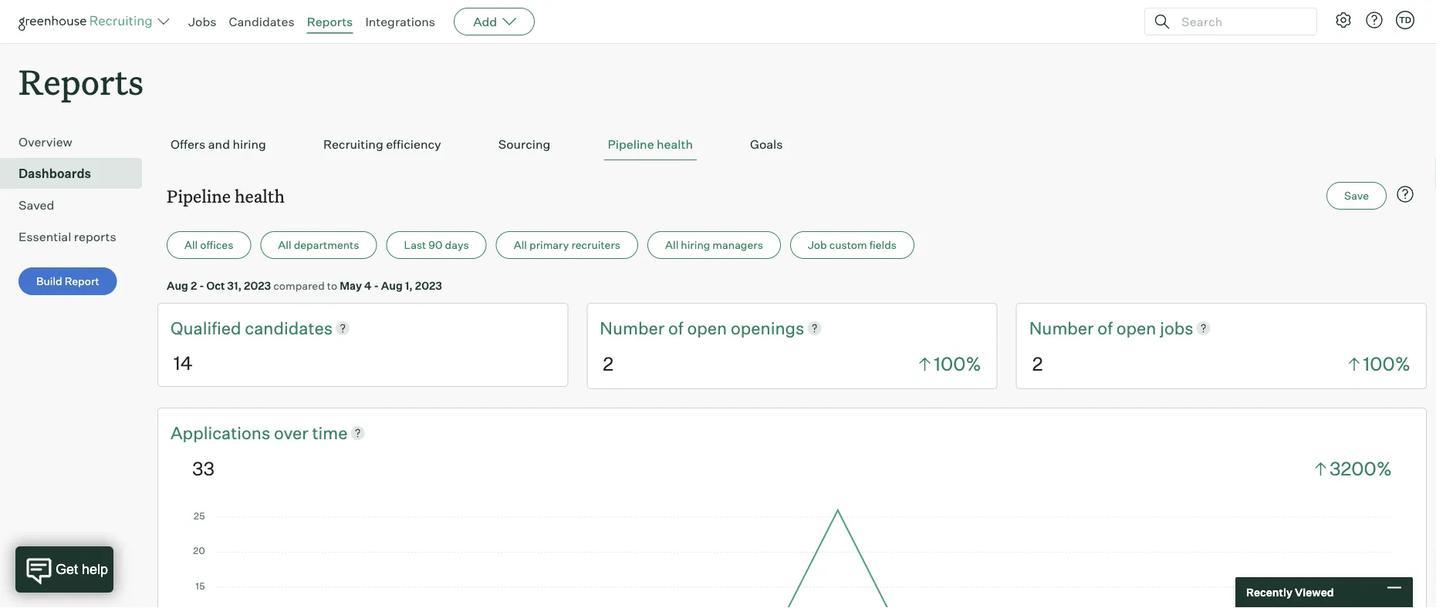 Task type: vqa. For each thing, say whether or not it's contained in the screenshot.
the right Experience
no



Task type: describe. For each thing, give the bounding box(es) containing it.
sourcing
[[498, 137, 551, 152]]

fields
[[870, 239, 897, 252]]

number for openings
[[600, 318, 665, 339]]

recruiting
[[323, 137, 383, 152]]

jobs
[[1160, 318, 1194, 339]]

tab list containing offers and hiring
[[167, 129, 1418, 161]]

0 horizontal spatial 2
[[191, 279, 197, 293]]

oct
[[206, 279, 225, 293]]

last 90 days button
[[386, 232, 487, 259]]

job custom fields
[[808, 239, 897, 252]]

all departments
[[278, 239, 359, 252]]

recruiters
[[571, 239, 621, 252]]

3200%
[[1330, 458, 1392, 481]]

integrations
[[365, 14, 435, 29]]

add button
[[454, 8, 535, 36]]

applications link
[[171, 421, 274, 445]]

job custom fields button
[[790, 232, 915, 259]]

last
[[404, 239, 426, 252]]

job
[[808, 239, 827, 252]]

last 90 days
[[404, 239, 469, 252]]

33
[[192, 458, 215, 481]]

14
[[174, 352, 193, 375]]

td
[[1399, 15, 1412, 25]]

open for jobs
[[1117, 318, 1157, 339]]

number for jobs
[[1029, 318, 1094, 339]]

hiring inside all hiring managers button
[[681, 239, 710, 252]]

candidates link
[[229, 14, 295, 29]]

all for all primary recruiters
[[514, 239, 527, 252]]

jobs
[[188, 14, 217, 29]]

and
[[208, 137, 230, 152]]

recruiting efficiency button
[[319, 129, 445, 161]]

viewed
[[1295, 587, 1334, 600]]

efficiency
[[386, 137, 441, 152]]

health inside "pipeline health" button
[[657, 137, 693, 152]]

31,
[[227, 279, 242, 293]]

sourcing button
[[495, 129, 555, 161]]

save button
[[1327, 182, 1387, 210]]

openings
[[731, 318, 805, 339]]

configure image
[[1335, 11, 1353, 29]]

pipeline health button
[[604, 129, 697, 161]]

of for openings
[[668, 318, 684, 339]]

td button
[[1393, 8, 1418, 32]]

recruiting efficiency
[[323, 137, 441, 152]]

1 vertical spatial pipeline health
[[167, 185, 285, 207]]

2 for openings
[[603, 353, 614, 376]]

number link for jobs
[[1029, 317, 1098, 340]]

integrations link
[[365, 14, 435, 29]]

report
[[65, 275, 99, 288]]

candidates link
[[245, 317, 333, 340]]

all for all hiring managers
[[665, 239, 679, 252]]

all for all departments
[[278, 239, 291, 252]]

days
[[445, 239, 469, 252]]

number of open for jobs
[[1029, 318, 1160, 339]]

overview link
[[19, 133, 136, 151]]

may
[[340, 279, 362, 293]]

saved link
[[19, 196, 136, 215]]

open link for openings
[[687, 317, 731, 340]]

open link for jobs
[[1117, 317, 1160, 340]]

1 - from the left
[[199, 279, 204, 293]]

jobs link
[[188, 14, 217, 29]]

offers and hiring
[[171, 137, 266, 152]]

2 2023 from the left
[[415, 279, 442, 293]]

time link
[[312, 421, 348, 445]]

pipeline inside button
[[608, 137, 654, 152]]

2 - from the left
[[374, 279, 379, 293]]

td button
[[1396, 11, 1415, 29]]

essential reports
[[19, 229, 116, 245]]

number link for openings
[[600, 317, 668, 340]]

departments
[[294, 239, 359, 252]]

save
[[1345, 189, 1369, 203]]

primary
[[530, 239, 569, 252]]

overview
[[19, 134, 72, 150]]

greenhouse recruiting image
[[19, 12, 157, 31]]



Task type: locate. For each thing, give the bounding box(es) containing it.
over link
[[274, 421, 312, 445]]

all left primary
[[514, 239, 527, 252]]

all left managers at the top
[[665, 239, 679, 252]]

1 horizontal spatial pipeline health
[[608, 137, 693, 152]]

2023 right 31,
[[244, 279, 271, 293]]

1 vertical spatial health
[[235, 185, 285, 207]]

all primary recruiters
[[514, 239, 621, 252]]

jobs link
[[1160, 317, 1194, 340]]

1 horizontal spatial hiring
[[681, 239, 710, 252]]

hiring
[[233, 137, 266, 152], [681, 239, 710, 252]]

1 horizontal spatial of link
[[1098, 317, 1117, 340]]

of link for openings
[[668, 317, 687, 340]]

essential reports link
[[19, 228, 136, 246]]

pipeline health inside button
[[608, 137, 693, 152]]

reports
[[74, 229, 116, 245]]

2023
[[244, 279, 271, 293], [415, 279, 442, 293]]

compared
[[273, 279, 325, 293]]

-
[[199, 279, 204, 293], [374, 279, 379, 293]]

aug
[[167, 279, 188, 293], [381, 279, 403, 293]]

0 horizontal spatial health
[[235, 185, 285, 207]]

all hiring managers
[[665, 239, 763, 252]]

all for all offices
[[184, 239, 198, 252]]

0 horizontal spatial number link
[[600, 317, 668, 340]]

1 horizontal spatial aug
[[381, 279, 403, 293]]

essential
[[19, 229, 71, 245]]

0 vertical spatial pipeline health
[[608, 137, 693, 152]]

2 number of open from the left
[[1029, 318, 1160, 339]]

of link for jobs
[[1098, 317, 1117, 340]]

aug 2 - oct 31, 2023 compared to may 4 - aug 1, 2023
[[167, 279, 442, 293]]

1 horizontal spatial number of open
[[1029, 318, 1160, 339]]

candidates
[[245, 318, 333, 339]]

reports down the greenhouse recruiting image
[[19, 59, 144, 104]]

2
[[191, 279, 197, 293], [603, 353, 614, 376], [1032, 353, 1043, 376]]

100%
[[934, 353, 982, 376], [1364, 353, 1411, 376]]

custom
[[829, 239, 867, 252]]

1 number from the left
[[600, 318, 665, 339]]

1 vertical spatial reports
[[19, 59, 144, 104]]

time
[[312, 423, 348, 444]]

1 number of open from the left
[[600, 318, 731, 339]]

0 horizontal spatial 2023
[[244, 279, 271, 293]]

managers
[[713, 239, 763, 252]]

qualified
[[171, 318, 245, 339]]

1 open link from the left
[[687, 317, 731, 340]]

2 open from the left
[[1117, 318, 1157, 339]]

hiring left managers at the top
[[681, 239, 710, 252]]

aug left "oct" in the top of the page
[[167, 279, 188, 293]]

2 of from the left
[[1098, 318, 1113, 339]]

open left openings
[[687, 318, 727, 339]]

of for jobs
[[1098, 318, 1113, 339]]

build report button
[[19, 268, 117, 296]]

dashboards
[[19, 166, 91, 182]]

offers
[[171, 137, 206, 152]]

1 100% from the left
[[934, 353, 982, 376]]

2 open link from the left
[[1117, 317, 1160, 340]]

all left offices
[[184, 239, 198, 252]]

saved
[[19, 198, 54, 213]]

goals button
[[746, 129, 787, 161]]

- left "oct" in the top of the page
[[199, 279, 204, 293]]

1 vertical spatial hiring
[[681, 239, 710, 252]]

1 horizontal spatial 100%
[[1364, 353, 1411, 376]]

reports
[[307, 14, 353, 29], [19, 59, 144, 104]]

tab list
[[167, 129, 1418, 161]]

faq image
[[1396, 185, 1415, 204]]

Search text field
[[1178, 10, 1303, 33]]

open link
[[687, 317, 731, 340], [1117, 317, 1160, 340]]

2 100% from the left
[[1364, 353, 1411, 376]]

all primary recruiters button
[[496, 232, 638, 259]]

1 aug from the left
[[167, 279, 188, 293]]

all left departments
[[278, 239, 291, 252]]

hiring inside offers and hiring button
[[233, 137, 266, 152]]

4 all from the left
[[665, 239, 679, 252]]

1,
[[405, 279, 413, 293]]

recently
[[1247, 587, 1293, 600]]

0 horizontal spatial hiring
[[233, 137, 266, 152]]

1 horizontal spatial open link
[[1117, 317, 1160, 340]]

candidates
[[229, 14, 295, 29]]

of link
[[668, 317, 687, 340], [1098, 317, 1117, 340]]

goals
[[750, 137, 783, 152]]

0 horizontal spatial reports
[[19, 59, 144, 104]]

1 horizontal spatial 2
[[603, 353, 614, 376]]

number link
[[600, 317, 668, 340], [1029, 317, 1098, 340]]

1 of link from the left
[[668, 317, 687, 340]]

0 horizontal spatial number
[[600, 318, 665, 339]]

to
[[327, 279, 337, 293]]

90
[[429, 239, 443, 252]]

all offices button
[[167, 232, 251, 259]]

offices
[[200, 239, 233, 252]]

reports right candidates link
[[307, 14, 353, 29]]

1 horizontal spatial pipeline
[[608, 137, 654, 152]]

pipeline health
[[608, 137, 693, 152], [167, 185, 285, 207]]

0 horizontal spatial -
[[199, 279, 204, 293]]

build report
[[36, 275, 99, 288]]

recently viewed
[[1247, 587, 1334, 600]]

0 horizontal spatial of
[[668, 318, 684, 339]]

1 open from the left
[[687, 318, 727, 339]]

- right 4 on the left top of page
[[374, 279, 379, 293]]

2 of link from the left
[[1098, 317, 1117, 340]]

1 horizontal spatial open
[[1117, 318, 1157, 339]]

0 vertical spatial hiring
[[233, 137, 266, 152]]

1 of from the left
[[668, 318, 684, 339]]

4
[[364, 279, 372, 293]]

1 horizontal spatial -
[[374, 279, 379, 293]]

build
[[36, 275, 62, 288]]

0 horizontal spatial aug
[[167, 279, 188, 293]]

offers and hiring button
[[167, 129, 270, 161]]

open
[[687, 318, 727, 339], [1117, 318, 1157, 339]]

health
[[657, 137, 693, 152], [235, 185, 285, 207]]

applications
[[171, 423, 270, 444]]

3 all from the left
[[514, 239, 527, 252]]

1 horizontal spatial 2023
[[415, 279, 442, 293]]

2 number from the left
[[1029, 318, 1094, 339]]

over
[[274, 423, 309, 444]]

all departments button
[[260, 232, 377, 259]]

0 horizontal spatial of link
[[668, 317, 687, 340]]

0 vertical spatial health
[[657, 137, 693, 152]]

all inside all departments button
[[278, 239, 291, 252]]

pipeline
[[608, 137, 654, 152], [167, 185, 231, 207]]

1 2023 from the left
[[244, 279, 271, 293]]

1 horizontal spatial reports
[[307, 14, 353, 29]]

all offices
[[184, 239, 233, 252]]

1 number link from the left
[[600, 317, 668, 340]]

all hiring managers button
[[648, 232, 781, 259]]

0 horizontal spatial pipeline health
[[167, 185, 285, 207]]

xychart image
[[192, 506, 1392, 609]]

all
[[184, 239, 198, 252], [278, 239, 291, 252], [514, 239, 527, 252], [665, 239, 679, 252]]

0 horizontal spatial open
[[687, 318, 727, 339]]

100% for openings
[[934, 353, 982, 376]]

applications over
[[171, 423, 312, 444]]

0 horizontal spatial pipeline
[[167, 185, 231, 207]]

1 horizontal spatial of
[[1098, 318, 1113, 339]]

1 all from the left
[[184, 239, 198, 252]]

all inside all hiring managers button
[[665, 239, 679, 252]]

qualified link
[[171, 317, 245, 340]]

all inside all primary recruiters button
[[514, 239, 527, 252]]

1 horizontal spatial health
[[657, 137, 693, 152]]

2023 right the "1,"
[[415, 279, 442, 293]]

0 horizontal spatial open link
[[687, 317, 731, 340]]

number of open for openings
[[600, 318, 731, 339]]

2 aug from the left
[[381, 279, 403, 293]]

add
[[473, 14, 497, 29]]

2 for jobs
[[1032, 353, 1043, 376]]

open for openings
[[687, 318, 727, 339]]

hiring right and
[[233, 137, 266, 152]]

of
[[668, 318, 684, 339], [1098, 318, 1113, 339]]

aug left the "1,"
[[381, 279, 403, 293]]

0 horizontal spatial 100%
[[934, 353, 982, 376]]

openings link
[[731, 317, 805, 340]]

1 horizontal spatial number
[[1029, 318, 1094, 339]]

0 horizontal spatial number of open
[[600, 318, 731, 339]]

0 vertical spatial pipeline
[[608, 137, 654, 152]]

100% for jobs
[[1364, 353, 1411, 376]]

2 horizontal spatial 2
[[1032, 353, 1043, 376]]

reports link
[[307, 14, 353, 29]]

2 number link from the left
[[1029, 317, 1098, 340]]

1 horizontal spatial number link
[[1029, 317, 1098, 340]]

0 vertical spatial reports
[[307, 14, 353, 29]]

1 vertical spatial pipeline
[[167, 185, 231, 207]]

dashboards link
[[19, 165, 136, 183]]

all inside all offices button
[[184, 239, 198, 252]]

open left jobs
[[1117, 318, 1157, 339]]

2 all from the left
[[278, 239, 291, 252]]



